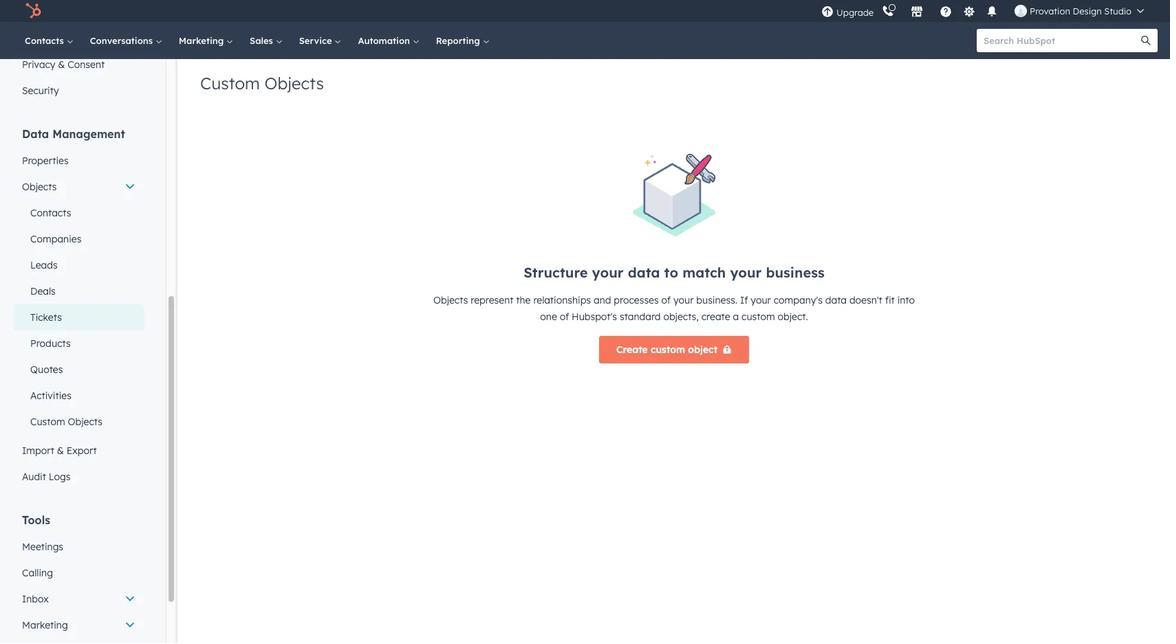 Task type: describe. For each thing, give the bounding box(es) containing it.
inbox
[[22, 594, 49, 606]]

tickets
[[30, 312, 62, 324]]

company's
[[774, 294, 823, 307]]

doesn't
[[849, 294, 882, 307]]

tickets link
[[14, 305, 144, 331]]

conversations link
[[82, 22, 170, 59]]

settings image
[[963, 6, 975, 18]]

tools
[[22, 514, 50, 528]]

business.
[[696, 294, 737, 307]]

marketing link
[[170, 22, 241, 59]]

audit
[[22, 471, 46, 484]]

1 vertical spatial of
[[560, 311, 569, 323]]

1 horizontal spatial custom objects
[[200, 73, 324, 94]]

the
[[516, 294, 531, 307]]

quotes
[[30, 364, 63, 376]]

privacy
[[22, 58, 55, 71]]

business
[[766, 264, 825, 281]]

studio
[[1104, 6, 1131, 17]]

contacts link for companies 'link' at the top left of page
[[14, 200, 144, 226]]

your up the and
[[592, 264, 624, 281]]

hubspot image
[[25, 3, 41, 19]]

object
[[688, 344, 717, 356]]

properties
[[22, 155, 69, 167]]

marketing inside button
[[22, 620, 68, 632]]

search button
[[1134, 29, 1158, 52]]

0 vertical spatial of
[[661, 294, 671, 307]]

if
[[740, 294, 748, 307]]

privacy & consent
[[22, 58, 105, 71]]

reporting
[[436, 35, 483, 46]]

sales link
[[241, 22, 291, 59]]

1 horizontal spatial marketing
[[179, 35, 226, 46]]

objects,
[[663, 311, 699, 323]]

data
[[22, 127, 49, 141]]

your up objects,
[[673, 294, 694, 307]]

design
[[1073, 6, 1102, 17]]

service link
[[291, 22, 350, 59]]

security link
[[14, 78, 144, 104]]

notifications image
[[986, 6, 998, 19]]

custom inside button
[[651, 344, 685, 356]]

contacts inside data management 'element'
[[30, 207, 71, 219]]

marketplaces button
[[903, 0, 931, 22]]

calling icon button
[[876, 2, 900, 20]]

objects inside objects represent the relationships and processes of your business. if your company's data doesn't fit into one of hubspot's standard objects, create a custom object.
[[433, 294, 468, 307]]

objects down the activities link
[[68, 416, 102, 429]]

structure your data to match your business
[[524, 264, 825, 281]]

notifications button
[[980, 0, 1004, 22]]

processes
[[614, 294, 659, 307]]

custom inside 'custom objects' link
[[30, 416, 65, 429]]

create custom object button
[[599, 336, 749, 364]]

service
[[299, 35, 335, 46]]

objects inside button
[[22, 181, 57, 193]]

quotes link
[[14, 357, 144, 383]]

leads link
[[14, 252, 144, 279]]

one
[[540, 311, 557, 323]]

& for consent
[[58, 58, 65, 71]]

activities link
[[14, 383, 144, 409]]

match
[[682, 264, 726, 281]]

create custom object
[[616, 344, 717, 356]]

create
[[616, 344, 648, 356]]

custom objects inside data management 'element'
[[30, 416, 102, 429]]

data inside objects represent the relationships and processes of your business. if your company's data doesn't fit into one of hubspot's standard objects, create a custom object.
[[825, 294, 847, 307]]

marketplaces image
[[911, 6, 923, 19]]

export
[[67, 445, 97, 457]]

your up if
[[730, 264, 762, 281]]

import & export
[[22, 445, 97, 457]]

marketing button
[[14, 613, 144, 639]]

security
[[22, 85, 59, 97]]

a
[[733, 311, 739, 323]]

meetings
[[22, 541, 63, 554]]

automation link
[[350, 22, 428, 59]]



Task type: locate. For each thing, give the bounding box(es) containing it.
structure
[[524, 264, 588, 281]]

marketing
[[179, 35, 226, 46], [22, 620, 68, 632]]

1 horizontal spatial custom
[[200, 73, 260, 94]]

logs
[[49, 471, 70, 484]]

0 horizontal spatial custom
[[651, 344, 685, 356]]

conversations
[[90, 35, 155, 46]]

of up objects,
[[661, 294, 671, 307]]

1 horizontal spatial custom
[[742, 311, 775, 323]]

1 vertical spatial contacts link
[[14, 200, 144, 226]]

custom down if
[[742, 311, 775, 323]]

object.
[[778, 311, 808, 323]]

& for export
[[57, 445, 64, 457]]

0 vertical spatial contacts link
[[17, 22, 82, 59]]

help button
[[934, 0, 958, 22]]

custom
[[200, 73, 260, 94], [30, 416, 65, 429]]

marketing left sales
[[179, 35, 226, 46]]

provation design studio button
[[1006, 0, 1152, 22]]

hubspot's
[[572, 311, 617, 323]]

custom objects link
[[14, 409, 144, 435]]

0 vertical spatial custom
[[200, 73, 260, 94]]

1 vertical spatial marketing
[[22, 620, 68, 632]]

& left export on the left bottom of the page
[[57, 445, 64, 457]]

objects represent the relationships and processes of your business. if your company's data doesn't fit into one of hubspot's standard objects, create a custom object.
[[433, 294, 915, 323]]

fit
[[885, 294, 895, 307]]

consent
[[68, 58, 105, 71]]

objects
[[265, 73, 324, 94], [22, 181, 57, 193], [433, 294, 468, 307], [68, 416, 102, 429]]

1 vertical spatial custom
[[30, 416, 65, 429]]

custom left object
[[651, 344, 685, 356]]

1 horizontal spatial of
[[661, 294, 671, 307]]

contacts up privacy
[[25, 35, 67, 46]]

1 vertical spatial &
[[57, 445, 64, 457]]

your
[[592, 264, 624, 281], [730, 264, 762, 281], [673, 294, 694, 307], [751, 294, 771, 307]]

hubspot link
[[17, 3, 52, 19]]

meetings link
[[14, 534, 144, 561]]

&
[[58, 58, 65, 71], [57, 445, 64, 457]]

marketing down inbox
[[22, 620, 68, 632]]

standard
[[620, 311, 661, 323]]

contacts link for conversations 'link'
[[17, 22, 82, 59]]

products link
[[14, 331, 144, 357]]

custom objects down the activities link
[[30, 416, 102, 429]]

0 vertical spatial custom objects
[[200, 73, 324, 94]]

products
[[30, 338, 71, 350]]

deals link
[[14, 279, 144, 305]]

of
[[661, 294, 671, 307], [560, 311, 569, 323]]

data management
[[22, 127, 125, 141]]

0 horizontal spatial of
[[560, 311, 569, 323]]

& inside 'link'
[[57, 445, 64, 457]]

and
[[594, 294, 611, 307]]

privacy & consent link
[[14, 52, 144, 78]]

custom objects
[[200, 73, 324, 94], [30, 416, 102, 429]]

objects down properties
[[22, 181, 57, 193]]

data left the doesn't
[[825, 294, 847, 307]]

create
[[701, 311, 730, 323]]

custom inside objects represent the relationships and processes of your business. if your company's data doesn't fit into one of hubspot's standard objects, create a custom object.
[[742, 311, 775, 323]]

0 horizontal spatial custom objects
[[30, 416, 102, 429]]

0 vertical spatial custom
[[742, 311, 775, 323]]

companies link
[[14, 226, 144, 252]]

custom down marketing link
[[200, 73, 260, 94]]

menu containing provation design studio
[[820, 0, 1154, 22]]

0 vertical spatial marketing
[[179, 35, 226, 46]]

settings link
[[960, 4, 977, 18]]

to
[[664, 264, 678, 281]]

of right one
[[560, 311, 569, 323]]

custom down activities
[[30, 416, 65, 429]]

data left to at top right
[[628, 264, 660, 281]]

upgrade image
[[821, 6, 834, 18]]

provation design studio
[[1030, 6, 1131, 17]]

contacts up companies
[[30, 207, 71, 219]]

provation
[[1030, 6, 1070, 17]]

contacts link down hubspot link
[[17, 22, 82, 59]]

import & export link
[[14, 438, 144, 464]]

tools element
[[14, 513, 144, 644]]

& right privacy
[[58, 58, 65, 71]]

deals
[[30, 285, 56, 298]]

companies
[[30, 233, 81, 246]]

objects down service
[[265, 73, 324, 94]]

Search HubSpot search field
[[977, 29, 1145, 52]]

objects button
[[14, 174, 144, 200]]

properties link
[[14, 148, 144, 174]]

custom objects down sales
[[200, 73, 324, 94]]

objects left represent
[[433, 294, 468, 307]]

0 vertical spatial contacts
[[25, 35, 67, 46]]

contacts link up companies
[[14, 200, 144, 226]]

0 vertical spatial &
[[58, 58, 65, 71]]

calling
[[22, 567, 53, 580]]

your right if
[[751, 294, 771, 307]]

help image
[[940, 6, 952, 19]]

reporting link
[[428, 22, 498, 59]]

1 vertical spatial contacts
[[30, 207, 71, 219]]

sales
[[250, 35, 276, 46]]

upgrade
[[836, 7, 874, 18]]

calling icon image
[[882, 6, 894, 18]]

contacts link
[[17, 22, 82, 59], [14, 200, 144, 226]]

import
[[22, 445, 54, 457]]

1 vertical spatial data
[[825, 294, 847, 307]]

into
[[897, 294, 915, 307]]

0 horizontal spatial marketing
[[22, 620, 68, 632]]

management
[[52, 127, 125, 141]]

inbox button
[[14, 587, 144, 613]]

audit logs
[[22, 471, 70, 484]]

calling link
[[14, 561, 144, 587]]

audit logs link
[[14, 464, 144, 490]]

1 vertical spatial custom
[[651, 344, 685, 356]]

relationships
[[533, 294, 591, 307]]

data management element
[[14, 127, 144, 490]]

automation
[[358, 35, 413, 46]]

custom
[[742, 311, 775, 323], [651, 344, 685, 356]]

leads
[[30, 259, 57, 272]]

search image
[[1141, 36, 1151, 45]]

1 horizontal spatial data
[[825, 294, 847, 307]]

0 horizontal spatial custom
[[30, 416, 65, 429]]

james peterson image
[[1015, 5, 1027, 17]]

menu
[[820, 0, 1154, 22]]

contacts
[[25, 35, 67, 46], [30, 207, 71, 219]]

represent
[[471, 294, 513, 307]]

0 vertical spatial data
[[628, 264, 660, 281]]

0 horizontal spatial data
[[628, 264, 660, 281]]

data
[[628, 264, 660, 281], [825, 294, 847, 307]]

1 vertical spatial custom objects
[[30, 416, 102, 429]]

activities
[[30, 390, 71, 402]]



Task type: vqa. For each thing, say whether or not it's contained in the screenshot.
the Tools
yes



